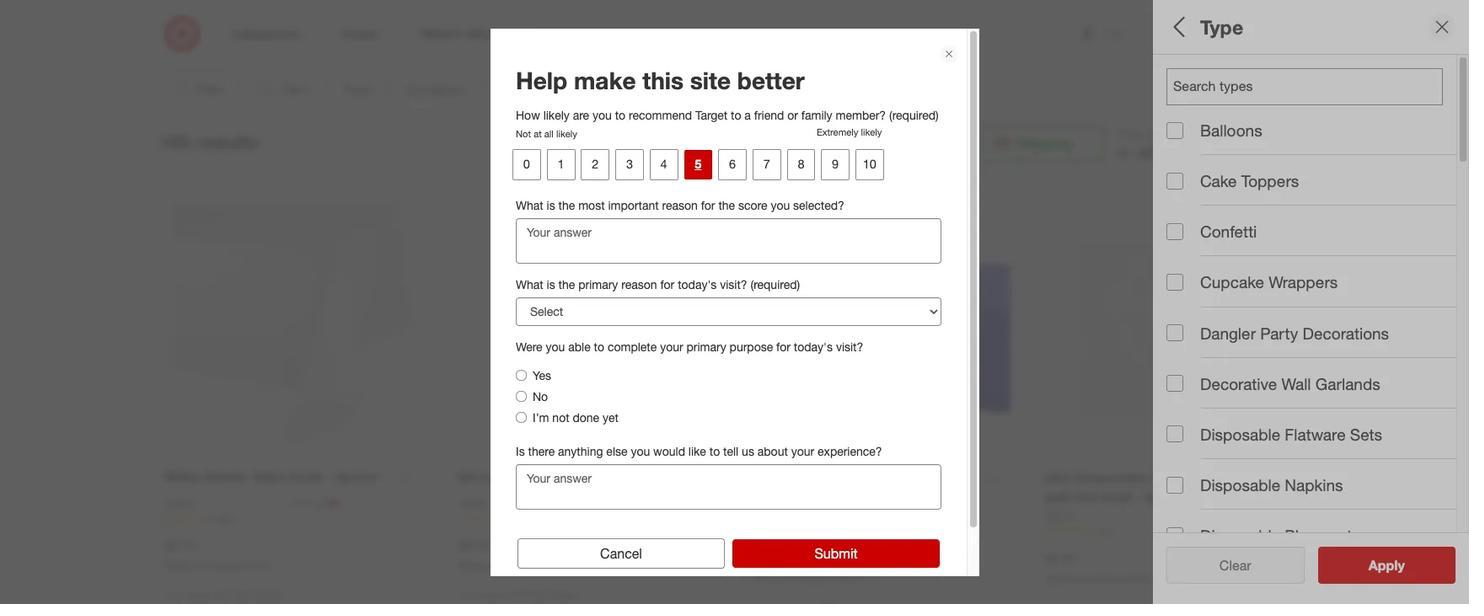 Task type: locate. For each thing, give the bounding box(es) containing it.
spritz link down 30ct
[[1044, 507, 1075, 524]]

orders inside free with redcard or $35 orders to 40360
[[1276, 125, 1315, 142]]

1 horizontal spatial $3.75
[[751, 549, 784, 565]]

1 horizontal spatial price button
[[1167, 291, 1457, 350]]

1 vertical spatial guest rating
[[1167, 426, 1266, 446]]

at for table
[[902, 507, 912, 521]]

0 horizontal spatial orders
[[255, 589, 284, 602]]

- right blue
[[823, 488, 829, 505]]

1 vertical spatial theme button
[[1167, 232, 1457, 291]]

orders down '$6.00 when purchased online'
[[548, 589, 578, 602]]

purchased down 262
[[193, 560, 242, 572]]

1 vertical spatial theme
[[1167, 249, 1219, 269]]

napkins inside type dialog
[[1285, 475, 1343, 495]]

purchased for x
[[780, 571, 828, 584]]

at down cover
[[902, 507, 912, 521]]

results for see results
[[1379, 557, 1423, 574]]

redcard
[[1177, 125, 1231, 142]]

with up "40360"
[[1148, 125, 1173, 142]]

$35 for white plastic table cloth - spritz™
[[236, 589, 252, 602]]

type inside the all filters dialog
[[1167, 72, 1202, 92]]

table left cloth
[[252, 469, 285, 486]]

type up sponsored
[[1200, 15, 1243, 38]]

only ships with $35 orders for $6.00
[[458, 589, 578, 602]]

1 horizontal spatial orders
[[548, 589, 578, 602]]

napkins
[[1194, 469, 1246, 486], [1285, 475, 1343, 495]]

1 horizontal spatial table
[[867, 469, 900, 486]]

only at ¬ for -
[[288, 495, 339, 512]]

30ct disposable lunch napkins with foil gold - spritz™ image
[[1044, 198, 1305, 459], [1044, 198, 1305, 459]]

Cake Toppers checkbox
[[1167, 173, 1183, 189]]

- up 564 link
[[573, 469, 579, 486]]

napkins right disposable napkins checkbox
[[1194, 469, 1246, 486]]

table right solid
[[867, 469, 900, 486]]

1 horizontal spatial $3.75 when purchased online
[[751, 549, 858, 584]]

1 clear from the left
[[1211, 557, 1243, 574]]

- left disposable napkins checkbox
[[1135, 489, 1141, 506]]

1 horizontal spatial occasion button
[[1167, 114, 1457, 173]]

1 vertical spatial gold
[[1102, 489, 1132, 506]]

deals down dangler party decorations checkbox
[[1167, 367, 1210, 387]]

0 vertical spatial theme button
[[553, 71, 623, 108]]

1 ships from the left
[[188, 589, 212, 602]]

1 horizontal spatial at
[[902, 507, 912, 521]]

0 horizontal spatial ¬
[[328, 495, 339, 512]]

0 horizontal spatial occasion
[[407, 81, 464, 98]]

only at ¬ down cloth
[[288, 495, 339, 512]]

purchased inside '$6.00 when purchased online'
[[487, 560, 535, 572]]

52.2" x 108" solid table cover royal blue - spritz™ image
[[751, 198, 1011, 458], [751, 198, 1011, 458]]

$3.75 when purchased online for x
[[751, 549, 858, 584]]

0 horizontal spatial results
[[196, 129, 258, 153]]

apply
[[1369, 557, 1405, 574]]

dangler
[[1200, 323, 1256, 343]]

occasion
[[407, 81, 464, 98], [1167, 131, 1238, 151]]

online for table
[[244, 560, 271, 572]]

clear
[[1211, 557, 1243, 574], [1220, 557, 1251, 574]]

spritz link down 60ct
[[458, 495, 489, 512]]

clear all button
[[1167, 547, 1304, 584]]

wrappers
[[1269, 273, 1338, 292]]

spritz™ up 564 link
[[582, 469, 628, 486]]

0 vertical spatial occasion
[[407, 81, 464, 98]]

114
[[1097, 525, 1114, 537]]

spritz link down blue
[[751, 506, 871, 523]]

flatware
[[1285, 425, 1346, 444]]

1 only ships with $35 orders from the left
[[164, 589, 284, 602]]

results right 165
[[196, 129, 258, 153]]

white plastic table cloth - spritz™ image
[[164, 198, 424, 458], [164, 198, 424, 458]]

deals button down advertisement region
[[696, 71, 759, 108]]

rating down decorative
[[1216, 426, 1266, 446]]

0 horizontal spatial color
[[499, 81, 532, 98]]

1 vertical spatial occasion button
[[1167, 114, 1457, 173]]

spritz™ down solid
[[832, 488, 878, 505]]

$3.75 when purchased online
[[164, 537, 271, 572], [751, 549, 858, 584]]

deals inside the all filters dialog
[[1167, 367, 1210, 387]]

only ships with $35 orders down '$6.00 when purchased online'
[[458, 589, 578, 602]]

spritz down royal
[[751, 507, 782, 521]]

0 horizontal spatial type button
[[328, 71, 386, 108]]

purchased down $3.50
[[1073, 572, 1122, 585]]

cupcake
[[1200, 273, 1264, 292]]

$3.75
[[164, 537, 197, 554], [751, 549, 784, 565]]

1 vertical spatial color
[[1167, 190, 1208, 210]]

at
[[315, 496, 325, 510], [902, 507, 912, 521]]

gold right the cutlery
[[539, 469, 569, 486]]

spritz for spritz link underneath 30ct
[[1044, 508, 1075, 522]]

rating
[[819, 81, 858, 98], [1216, 426, 1266, 446]]

1 vertical spatial deals
[[1167, 367, 1210, 387]]

0 horizontal spatial price button
[[630, 71, 689, 108]]

orders
[[1276, 125, 1315, 142], [255, 589, 284, 602], [548, 589, 578, 602]]

0 horizontal spatial guest
[[780, 81, 816, 98]]

disposable up the clear all
[[1200, 526, 1280, 545]]

1 horizontal spatial ¬
[[915, 506, 926, 523]]

$35 inside free with redcard or $35 orders to 40360
[[1250, 125, 1272, 142]]

1 horizontal spatial rating
[[1216, 426, 1266, 446]]

occasion inside the all filters dialog
[[1167, 131, 1238, 151]]

1 vertical spatial rating
[[1216, 426, 1266, 446]]

$3.75 when purchased online down blue
[[751, 549, 858, 584]]

1 vertical spatial deals button
[[1167, 350, 1457, 409]]

occasion button inside the all filters dialog
[[1167, 114, 1457, 173]]

0 horizontal spatial napkins
[[1194, 469, 1246, 486]]

1 horizontal spatial deals
[[1167, 367, 1210, 387]]

at down cloth
[[315, 496, 325, 510]]

purchased inside $3.50 when purchased online
[[1073, 572, 1122, 585]]

$6.00
[[458, 537, 491, 554]]

all
[[1247, 557, 1260, 574]]

white
[[164, 469, 201, 486]]

0 horizontal spatial color button
[[485, 71, 546, 108]]

0 horizontal spatial guest rating button
[[765, 71, 873, 108]]

1 vertical spatial guest rating button
[[1167, 409, 1457, 468]]

online inside '$6.00 when purchased online'
[[538, 560, 565, 572]]

clear inside type dialog
[[1220, 557, 1251, 574]]

52.2" x 108" solid table cover royal blue - spritz™ link
[[751, 468, 971, 506]]

disposable for disposable placemats
[[1200, 526, 1280, 545]]

all
[[1167, 15, 1190, 38]]

color
[[499, 81, 532, 98], [1167, 190, 1208, 210]]

free with redcard or $35 orders to 40360
[[1118, 125, 1315, 161]]

rating inside the all filters dialog
[[1216, 426, 1266, 446]]

262
[[217, 512, 234, 525]]

$3.50
[[1044, 549, 1077, 566]]

0 vertical spatial color
[[499, 81, 532, 98]]

0 horizontal spatial at
[[315, 496, 325, 510]]

spritz™
[[336, 469, 382, 486], [582, 469, 628, 486], [832, 488, 878, 505], [1145, 489, 1190, 506]]

when inside $3.50 when purchased online
[[1044, 572, 1071, 585]]

2 horizontal spatial $35
[[1250, 125, 1272, 142]]

theme inside the all filters dialog
[[1167, 249, 1219, 269]]

1 horizontal spatial only ships with $35 orders
[[458, 589, 578, 602]]

-
[[327, 469, 333, 486], [573, 469, 579, 486], [823, 488, 829, 505], [1135, 489, 1141, 506]]

0 horizontal spatial deals
[[710, 81, 744, 98]]

0 vertical spatial price
[[644, 81, 675, 98]]

1 vertical spatial results
[[1379, 557, 1423, 574]]

disposable down decorative
[[1200, 425, 1280, 444]]

only
[[288, 496, 312, 510], [874, 507, 898, 521], [164, 589, 185, 602], [458, 589, 478, 602]]

$3.75 down white on the bottom left of the page
[[164, 537, 197, 554]]

disposable up the foil
[[1076, 469, 1147, 486]]

52.2" x 108" solid table cover royal blue - spritz™
[[751, 469, 942, 505]]

Cupcake Wrappers checkbox
[[1167, 274, 1183, 291]]

online inside $3.50 when purchased online
[[1124, 572, 1151, 585]]

gold inside 30ct disposable lunch napkins with foil gold - spritz™
[[1102, 489, 1132, 506]]

shipping
[[1016, 135, 1072, 152]]

with
[[1148, 125, 1173, 142], [1044, 489, 1072, 506], [215, 589, 233, 602], [508, 589, 527, 602]]

search
[[1100, 27, 1140, 43]]

orders up toppers
[[1276, 125, 1315, 142]]

1 horizontal spatial deals button
[[1167, 350, 1457, 409]]

108"
[[798, 469, 827, 486]]

564 link
[[458, 512, 717, 526]]

None text field
[[1167, 68, 1443, 105]]

advertisement region
[[229, 0, 1240, 39]]

0 horizontal spatial only at ¬
[[288, 495, 339, 512]]

only ships with $35 orders
[[164, 589, 284, 602], [458, 589, 578, 602]]

guest rating
[[780, 81, 858, 98], [1167, 426, 1266, 446]]

0 vertical spatial rating
[[819, 81, 858, 98]]

deals down advertisement region
[[710, 81, 744, 98]]

price
[[644, 81, 675, 98], [1167, 308, 1206, 328]]

shipping button
[[980, 125, 1104, 162]]

Balloons checkbox
[[1167, 122, 1183, 139]]

1 horizontal spatial $35
[[529, 589, 546, 602]]

2 only ships with $35 orders from the left
[[458, 589, 578, 602]]

spritz™ down lunch
[[1145, 489, 1190, 506]]

40360 button
[[1137, 143, 1175, 163]]

- right cloth
[[327, 469, 333, 486]]

1 vertical spatial price button
[[1167, 291, 1457, 350]]

Disposable Napkins checkbox
[[1167, 477, 1183, 494]]

balloons
[[1200, 121, 1262, 140]]

- inside 52.2" x 108" solid table cover royal blue - spritz™
[[823, 488, 829, 505]]

0 horizontal spatial theme button
[[553, 71, 623, 108]]

purchased down blue
[[780, 571, 828, 584]]

0 horizontal spatial only ships with $35 orders
[[164, 589, 284, 602]]

60ct cutlery gold - spritz™ image
[[458, 198, 717, 458], [458, 198, 717, 458]]

apply button
[[1318, 547, 1456, 584]]

$3.50 when purchased online
[[1044, 549, 1151, 585]]

type dialog
[[1153, 0, 1469, 604]]

1 horizontal spatial color
[[1167, 190, 1208, 210]]

purchased
[[193, 560, 242, 572], [487, 560, 535, 572], [780, 571, 828, 584], [1073, 572, 1122, 585]]

napkins down flatware
[[1285, 475, 1343, 495]]

only ships with $35 orders down 262
[[164, 589, 284, 602]]

placemats
[[1285, 526, 1360, 545]]

with down 262
[[215, 589, 233, 602]]

262 link
[[164, 512, 424, 526]]

1 horizontal spatial only at ¬
[[874, 506, 926, 523]]

1 horizontal spatial guest rating
[[1167, 426, 1266, 446]]

only at ¬ down cover
[[874, 506, 926, 523]]

0 horizontal spatial guest rating
[[780, 81, 858, 98]]

1 horizontal spatial theme
[[1167, 249, 1219, 269]]

$3.75 when purchased online down 262
[[164, 537, 271, 572]]

1 horizontal spatial type button
[[1167, 55, 1457, 114]]

only at ¬
[[288, 495, 339, 512], [874, 506, 926, 523]]

52.2"
[[751, 469, 784, 486]]

0 vertical spatial price button
[[630, 71, 689, 108]]

2 ships from the left
[[481, 589, 505, 602]]

color inside the all filters dialog
[[1167, 190, 1208, 210]]

clear all
[[1211, 557, 1260, 574]]

spritz down white on the bottom left of the page
[[164, 496, 195, 510]]

0 vertical spatial results
[[196, 129, 258, 153]]

30ct
[[1044, 469, 1072, 486]]

0 vertical spatial guest rating
[[780, 81, 858, 98]]

disposable
[[1200, 425, 1280, 444], [1076, 469, 1147, 486], [1200, 475, 1280, 495], [1200, 526, 1280, 545]]

price button
[[630, 71, 689, 108], [1167, 291, 1457, 350]]

Confetti checkbox
[[1167, 223, 1183, 240]]

1 horizontal spatial napkins
[[1285, 475, 1343, 495]]

spritz down 30ct
[[1044, 508, 1075, 522]]

cake
[[1200, 171, 1237, 191]]

spritz for spritz link underneath 60ct
[[458, 496, 489, 510]]

filter button
[[158, 71, 237, 108]]

1 horizontal spatial price
[[1167, 308, 1206, 328]]

rating down what can we help you find? suggestions appear below search box
[[819, 81, 858, 98]]

deals button
[[696, 71, 759, 108], [1167, 350, 1457, 409]]

0 vertical spatial gold
[[539, 469, 569, 486]]

spritz
[[164, 496, 195, 510], [458, 496, 489, 510], [751, 507, 782, 521], [1044, 508, 1075, 522]]

clear down disposable placemats
[[1220, 557, 1251, 574]]

results right see
[[1379, 557, 1423, 574]]

online for gold
[[538, 560, 565, 572]]

confetti
[[1200, 222, 1257, 241]]

purchased for cutlery
[[487, 560, 535, 572]]

0 vertical spatial deals button
[[696, 71, 759, 108]]

$35
[[1250, 125, 1272, 142], [236, 589, 252, 602], [529, 589, 546, 602]]

1 table from the left
[[252, 469, 285, 486]]

spritz™ inside 30ct disposable lunch napkins with foil gold - spritz™
[[1145, 489, 1190, 506]]

0 horizontal spatial ships
[[188, 589, 212, 602]]

napkins inside 30ct disposable lunch napkins with foil gold - spritz™
[[1194, 469, 1246, 486]]

$3.75 down royal
[[751, 549, 784, 565]]

spritz link up 262
[[164, 495, 284, 512]]

30ct disposable lunch napkins with foil gold - spritz™
[[1044, 469, 1246, 506]]

online for 108"
[[831, 571, 858, 584]]

2 horizontal spatial orders
[[1276, 125, 1315, 142]]

purchased down the $6.00
[[487, 560, 535, 572]]

deals button down dangler party decorations
[[1167, 350, 1457, 409]]

¬ down white plastic table cloth - spritz™ link
[[328, 495, 339, 512]]

spritz down 60ct
[[458, 496, 489, 510]]

0 horizontal spatial $3.75 when purchased online
[[164, 537, 271, 572]]

0 horizontal spatial gold
[[539, 469, 569, 486]]

type
[[1200, 15, 1243, 38], [1167, 72, 1202, 92], [343, 81, 371, 98]]

sets
[[1350, 425, 1382, 444]]

table
[[252, 469, 285, 486], [867, 469, 900, 486]]

0 horizontal spatial $3.75
[[164, 537, 197, 554]]

0 horizontal spatial table
[[252, 469, 285, 486]]

clear inside the all filters dialog
[[1211, 557, 1243, 574]]

1 vertical spatial occasion
[[1167, 131, 1238, 151]]

0 horizontal spatial $35
[[236, 589, 252, 602]]

165 results
[[158, 129, 258, 153]]

1 horizontal spatial guest
[[1167, 426, 1212, 446]]

type down sponsored
[[1167, 72, 1202, 92]]

theme
[[567, 81, 609, 98], [1167, 249, 1219, 269]]

see results
[[1351, 557, 1423, 574]]

when inside '$6.00 when purchased online'
[[458, 560, 484, 572]]

1 horizontal spatial color button
[[1167, 173, 1457, 232]]

$3.75 when purchased online for plastic
[[164, 537, 271, 572]]

1 horizontal spatial occasion
[[1167, 131, 1238, 151]]

with down 30ct
[[1044, 489, 1072, 506]]

1 horizontal spatial results
[[1379, 557, 1423, 574]]

1 horizontal spatial ships
[[481, 589, 505, 602]]

clear left all
[[1211, 557, 1243, 574]]

orders down 262 link at the bottom of page
[[255, 589, 284, 602]]

ships for $3.75
[[188, 589, 212, 602]]

1 horizontal spatial theme button
[[1167, 232, 1457, 291]]

theme button
[[553, 71, 623, 108], [1167, 232, 1457, 291]]

guest
[[780, 81, 816, 98], [1167, 426, 1212, 446]]

0 horizontal spatial occasion button
[[392, 71, 478, 108]]

2 clear from the left
[[1220, 557, 1251, 574]]

ships
[[188, 589, 212, 602], [481, 589, 505, 602]]

spritz™ inside 52.2" x 108" solid table cover royal blue - spritz™
[[832, 488, 878, 505]]

¬ down cover
[[915, 506, 926, 523]]

What can we help you find? suggestions appear below search field
[[692, 15, 1111, 52]]

1 vertical spatial guest
[[1167, 426, 1212, 446]]

guest inside the all filters dialog
[[1167, 426, 1212, 446]]

deals
[[710, 81, 744, 98], [1167, 367, 1210, 387]]

gold right the foil
[[1102, 489, 1132, 506]]

results inside button
[[1379, 557, 1423, 574]]

disposable up disposable placemats
[[1200, 475, 1280, 495]]

1 vertical spatial color button
[[1167, 173, 1457, 232]]

¬
[[328, 495, 339, 512], [915, 506, 926, 523]]

1 horizontal spatial gold
[[1102, 489, 1132, 506]]

results
[[196, 129, 258, 153], [1379, 557, 1423, 574]]

0 vertical spatial theme
[[567, 81, 609, 98]]

when
[[164, 560, 191, 572], [458, 560, 484, 572], [751, 571, 777, 584], [1044, 572, 1071, 585]]

see results button
[[1318, 547, 1456, 584]]

2 table from the left
[[867, 469, 900, 486]]

1 vertical spatial price
[[1167, 308, 1206, 328]]

Disposable Flatware Sets checkbox
[[1167, 426, 1183, 443]]

color button
[[485, 71, 546, 108], [1167, 173, 1457, 232]]



Task type: describe. For each thing, give the bounding box(es) containing it.
Decorative Wall Garlands checkbox
[[1167, 375, 1183, 392]]

lunch
[[1151, 469, 1191, 486]]

toppers
[[1241, 171, 1299, 191]]

see
[[1351, 557, 1375, 574]]

brand button
[[1167, 468, 1457, 527]]

white plastic table cloth - spritz™
[[164, 469, 382, 486]]

disposable napkins
[[1200, 475, 1343, 495]]

with inside free with redcard or $35 orders to 40360
[[1148, 125, 1173, 142]]

decorations
[[1303, 323, 1389, 343]]

guest rating inside the all filters dialog
[[1167, 426, 1266, 446]]

brand
[[1167, 485, 1213, 505]]

white plastic table cloth - spritz™ link
[[164, 468, 382, 487]]

60ct cutlery gold - spritz™ link
[[458, 468, 628, 487]]

solid
[[831, 469, 863, 486]]

0 vertical spatial deals
[[710, 81, 744, 98]]

disposable flatware sets
[[1200, 425, 1382, 444]]

cake toppers
[[1200, 171, 1299, 191]]

0 vertical spatial color button
[[485, 71, 546, 108]]

30ct disposable lunch napkins with foil gold - spritz™ link
[[1044, 469, 1265, 507]]

all filters dialog
[[1153, 0, 1469, 604]]

Dangler Party Decorations checkbox
[[1167, 325, 1183, 341]]

0 vertical spatial guest rating button
[[765, 71, 873, 108]]

blue
[[791, 488, 819, 505]]

spritz™ right cloth
[[336, 469, 382, 486]]

165
[[158, 129, 190, 153]]

¬ for spritz™
[[328, 495, 339, 512]]

0 vertical spatial occasion button
[[392, 71, 478, 108]]

garlands
[[1316, 374, 1380, 393]]

with inside 30ct disposable lunch napkins with foil gold - spritz™
[[1044, 489, 1072, 506]]

0 horizontal spatial rating
[[819, 81, 858, 98]]

clear for clear
[[1220, 557, 1251, 574]]

royal
[[751, 488, 787, 505]]

dangler party decorations
[[1200, 323, 1389, 343]]

sort button
[[243, 71, 321, 108]]

with down '$6.00 when purchased online'
[[508, 589, 527, 602]]

decorative wall garlands
[[1200, 374, 1380, 393]]

color button inside the all filters dialog
[[1167, 173, 1457, 232]]

- inside 30ct disposable lunch napkins with foil gold - spritz™
[[1135, 489, 1141, 506]]

sort
[[281, 81, 307, 98]]

spritz for spritz link above 262
[[164, 496, 195, 510]]

$6.00 when purchased online
[[458, 537, 565, 572]]

none text field inside type dialog
[[1167, 68, 1443, 105]]

spritz for spritz link underneath blue
[[751, 507, 782, 521]]

decorative
[[1200, 374, 1277, 393]]

when for white plastic table cloth - spritz™
[[164, 560, 191, 572]]

filter
[[194, 81, 224, 98]]

type inside dialog
[[1200, 15, 1243, 38]]

free
[[1118, 125, 1144, 142]]

$35 for 60ct cutlery gold - spritz™
[[529, 589, 546, 602]]

filters
[[1195, 15, 1248, 38]]

114 link
[[1044, 524, 1305, 539]]

$3.75 for 52.2" x 108" solid table cover royal blue - spritz™
[[751, 549, 784, 565]]

cover
[[904, 469, 942, 486]]

disposable inside 30ct disposable lunch napkins with foil gold - spritz™
[[1076, 469, 1147, 486]]

to
[[1118, 144, 1130, 161]]

foil
[[1075, 489, 1098, 506]]

0 horizontal spatial theme
[[567, 81, 609, 98]]

only at ¬ for table
[[874, 506, 926, 523]]

40360
[[1137, 144, 1175, 161]]

0 horizontal spatial deals button
[[696, 71, 759, 108]]

disposable for disposable flatware sets
[[1200, 425, 1280, 444]]

1 horizontal spatial guest rating button
[[1167, 409, 1457, 468]]

disposable for disposable napkins
[[1200, 475, 1280, 495]]

when for 30ct disposable lunch napkins with foil gold - spritz™
[[1044, 572, 1071, 585]]

at for -
[[315, 496, 325, 510]]

online for lunch
[[1124, 572, 1151, 585]]

$3.75 for white plastic table cloth - spritz™
[[164, 537, 197, 554]]

or
[[1234, 125, 1246, 142]]

when for 52.2" x 108" solid table cover royal blue - spritz™
[[751, 571, 777, 584]]

0 horizontal spatial price
[[644, 81, 675, 98]]

when for 60ct cutlery gold - spritz™
[[458, 560, 484, 572]]

results for 165 results
[[196, 129, 258, 153]]

564
[[510, 512, 527, 525]]

purchased for disposable
[[1073, 572, 1122, 585]]

sponsored
[[1190, 40, 1240, 53]]

purchased for plastic
[[193, 560, 242, 572]]

cupcake wrappers
[[1200, 273, 1338, 292]]

wall
[[1282, 374, 1311, 393]]

table inside 52.2" x 108" solid table cover royal blue - spritz™
[[867, 469, 900, 486]]

only ships with $35 orders for $3.75
[[164, 589, 284, 602]]

60ct cutlery gold - spritz™
[[458, 469, 628, 486]]

clear for clear all
[[1211, 557, 1243, 574]]

party
[[1260, 323, 1298, 343]]

all filters
[[1167, 15, 1248, 38]]

0 vertical spatial guest
[[780, 81, 816, 98]]

search button
[[1100, 15, 1140, 56]]

orders for 60ct cutlery gold - spritz™
[[548, 589, 578, 602]]

x
[[787, 469, 795, 486]]

price inside the all filters dialog
[[1167, 308, 1206, 328]]

clear button
[[1167, 547, 1304, 584]]

plastic
[[205, 469, 248, 486]]

type right sort
[[343, 81, 371, 98]]

ships for $6.00
[[481, 589, 505, 602]]

cloth
[[289, 469, 323, 486]]

60ct
[[458, 469, 485, 486]]

¬ for cover
[[915, 506, 926, 523]]

cutlery
[[489, 469, 536, 486]]

disposable placemats
[[1200, 526, 1360, 545]]

orders for white plastic table cloth - spritz™
[[255, 589, 284, 602]]



Task type: vqa. For each thing, say whether or not it's contained in the screenshot.
leftmost Table
yes



